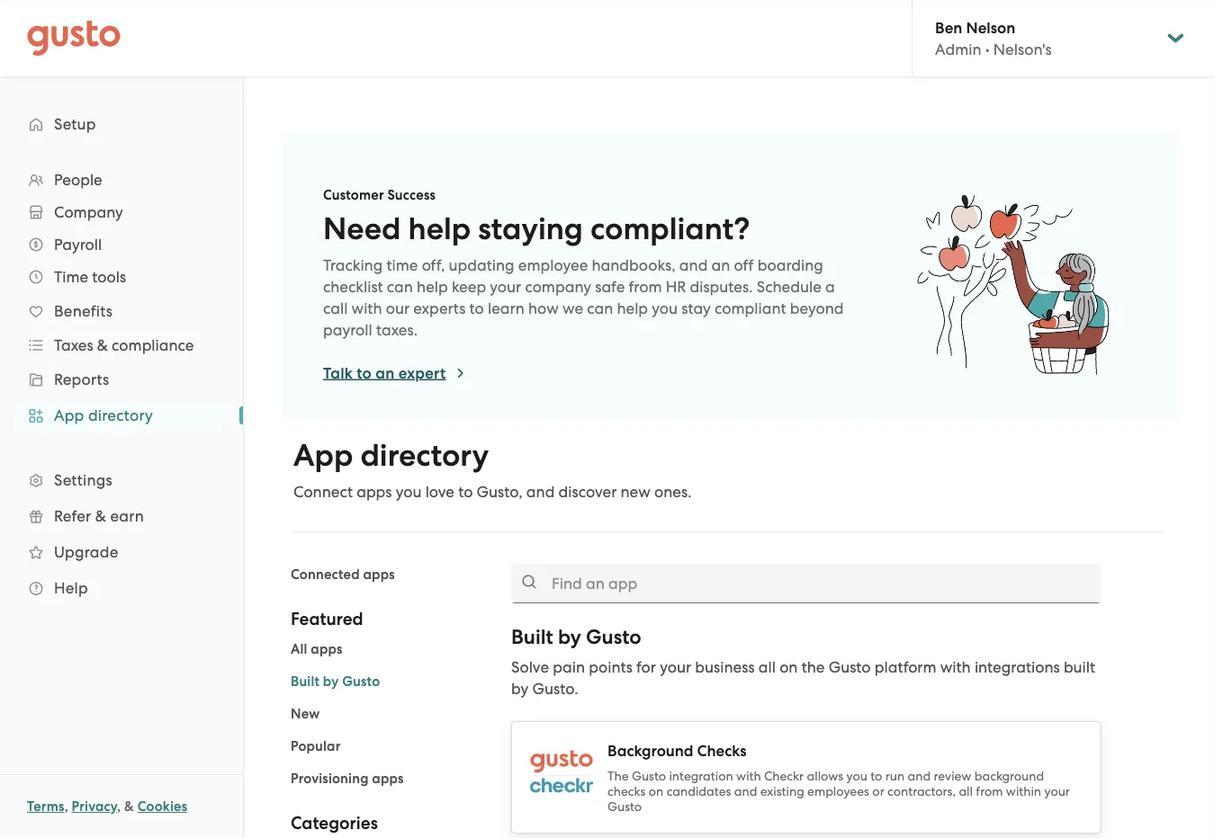 Task type: locate. For each thing, give the bounding box(es) containing it.
to
[[469, 300, 484, 318], [357, 364, 372, 383], [458, 483, 473, 501], [871, 770, 882, 784]]

pain
[[553, 659, 585, 677]]

an up disputes.
[[712, 257, 730, 275]]

can
[[387, 278, 413, 296], [587, 300, 613, 318]]

1 vertical spatial on
[[649, 785, 664, 800]]

help down 'safe'
[[617, 300, 648, 318]]

0 horizontal spatial built
[[291, 674, 320, 690]]

help down 'off,'
[[417, 278, 448, 296]]

connected apps
[[291, 567, 395, 583]]

apps right connect
[[357, 483, 392, 501]]

1 vertical spatial you
[[396, 483, 422, 501]]

all right business at bottom
[[759, 659, 776, 677]]

our
[[386, 300, 410, 318]]

None search field
[[511, 564, 1101, 604]]

tracking
[[323, 257, 383, 275]]

can up the 'our'
[[387, 278, 413, 296]]

0 horizontal spatial directory
[[88, 407, 153, 425]]

background
[[608, 742, 694, 761]]

to right love
[[458, 483, 473, 501]]

gusto,
[[477, 483, 523, 501]]

need
[[323, 211, 401, 248]]

an left expert
[[376, 364, 395, 383]]

& for compliance
[[97, 337, 108, 355]]

help
[[408, 211, 471, 248], [417, 278, 448, 296], [617, 300, 648, 318]]

all apps
[[291, 642, 343, 658]]

you inside customer success need help staying compliant? tracking time off, updating employee handbooks, and an off boarding checklist can help keep your company safe from hr disputes. schedule a call with our experts to learn how we can help you stay compliant beyond payroll taxes.
[[652, 300, 678, 318]]

payroll
[[54, 236, 102, 254]]

earn
[[110, 508, 144, 526]]

0 vertical spatial all
[[759, 659, 776, 677]]

app inside list
[[54, 407, 84, 425]]

all inside background checks the gusto integration with checkr allows you to run and review background checks on candidates and existing employees or contractors, all from within your gusto
[[959, 785, 973, 800]]

your up "learn"
[[490, 278, 521, 296]]

1 horizontal spatial by
[[511, 680, 529, 698]]

1 vertical spatial all
[[959, 785, 973, 800]]

2 horizontal spatial you
[[847, 770, 868, 784]]

app down reports
[[54, 407, 84, 425]]

and right 'gusto,'
[[526, 483, 555, 501]]

app directory link
[[18, 400, 225, 432]]

all apps link
[[291, 642, 343, 658]]

on right checks
[[649, 785, 664, 800]]

by up pain
[[558, 626, 581, 649]]

gusto right the
[[829, 659, 871, 677]]

settings link
[[18, 464, 225, 497]]

2 horizontal spatial your
[[1045, 785, 1070, 800]]

directory inside list
[[88, 407, 153, 425]]

connected
[[291, 567, 360, 583]]

1 vertical spatial app
[[293, 438, 353, 474]]

1 vertical spatial from
[[976, 785, 1003, 800]]

with inside solve pain points for your business all on the gusto platform with integrations built by gusto.
[[940, 659, 971, 677]]

gusto inside list
[[342, 674, 380, 690]]

you up "employees" on the bottom right of the page
[[847, 770, 868, 784]]

and inside the app directory connect apps you love to gusto, and discover new ones.
[[526, 483, 555, 501]]

time tools
[[54, 268, 126, 286]]

0 horizontal spatial built by gusto
[[291, 674, 380, 690]]

we
[[563, 300, 583, 318]]

2 horizontal spatial with
[[940, 659, 971, 677]]

& left earn
[[95, 508, 106, 526]]

0 horizontal spatial from
[[629, 278, 662, 296]]

on inside solve pain points for your business all on the gusto platform with integrations built by gusto.
[[780, 659, 798, 677]]

with right 'platform'
[[940, 659, 971, 677]]

taxes & compliance
[[54, 337, 194, 355]]

1 vertical spatial can
[[587, 300, 613, 318]]

on
[[780, 659, 798, 677], [649, 785, 664, 800]]

boarding
[[758, 257, 824, 275]]

business
[[695, 659, 755, 677]]

0 vertical spatial list
[[0, 164, 243, 607]]

0 horizontal spatial by
[[323, 674, 339, 690]]

all
[[759, 659, 776, 677], [959, 785, 973, 800]]

by down all apps link
[[323, 674, 339, 690]]

1 , from the left
[[64, 799, 68, 816]]

apps right connected
[[363, 567, 395, 583]]

0 vertical spatial can
[[387, 278, 413, 296]]

0 vertical spatial built
[[511, 626, 553, 649]]

from down background
[[976, 785, 1003, 800]]

with inside background checks the gusto integration with checkr allows you to run and review background checks on candidates and existing employees or contractors, all from within your gusto
[[736, 770, 761, 784]]

built up new
[[291, 674, 320, 690]]

app inside the app directory connect apps you love to gusto, and discover new ones.
[[293, 438, 353, 474]]

all down review
[[959, 785, 973, 800]]

0 vertical spatial on
[[780, 659, 798, 677]]

company button
[[18, 196, 225, 229]]

ben
[[935, 18, 963, 37]]

with down checklist on the left of the page
[[352, 300, 382, 318]]

built by gusto up pain
[[511, 626, 642, 649]]

popular
[[291, 739, 341, 755]]

can down 'safe'
[[587, 300, 613, 318]]

apps right "provisioning"
[[372, 771, 404, 788]]

reports link
[[18, 364, 225, 396]]

built by gusto down all apps link
[[291, 674, 380, 690]]

0 horizontal spatial your
[[490, 278, 521, 296]]

the
[[802, 659, 825, 677]]

0 horizontal spatial list
[[0, 164, 243, 607]]

run
[[886, 770, 905, 784]]

1 horizontal spatial built
[[511, 626, 553, 649]]

1 vertical spatial list
[[291, 639, 484, 790]]

discover
[[559, 483, 617, 501]]

directory down reports "link"
[[88, 407, 153, 425]]

your right within
[[1045, 785, 1070, 800]]

from for compliant?
[[629, 278, 662, 296]]

, left privacy link
[[64, 799, 68, 816]]

1 horizontal spatial an
[[712, 257, 730, 275]]

gusto down checks
[[608, 800, 642, 815]]

1 horizontal spatial you
[[652, 300, 678, 318]]

the
[[608, 770, 629, 784]]

employee
[[518, 257, 588, 275]]

& inside dropdown button
[[97, 337, 108, 355]]

taxes.
[[376, 321, 418, 339]]

gusto
[[586, 626, 642, 649], [829, 659, 871, 677], [342, 674, 380, 690], [632, 770, 666, 784], [608, 800, 642, 815]]

app directory connect apps you love to gusto, and discover new ones.
[[293, 438, 692, 501]]

0 horizontal spatial can
[[387, 278, 413, 296]]

1 vertical spatial built by gusto
[[291, 674, 380, 690]]

0 horizontal spatial ,
[[64, 799, 68, 816]]

1 horizontal spatial with
[[736, 770, 761, 784]]

•
[[985, 40, 990, 58]]

0 vertical spatial with
[[352, 300, 382, 318]]

& left cookies button at the left bottom of page
[[124, 799, 134, 816]]

refer & earn link
[[18, 500, 225, 533]]

apps
[[357, 483, 392, 501], [363, 567, 395, 583], [311, 642, 343, 658], [372, 771, 404, 788]]

0 vertical spatial an
[[712, 257, 730, 275]]

built by gusto
[[511, 626, 642, 649], [291, 674, 380, 690]]

directory inside the app directory connect apps you love to gusto, and discover new ones.
[[360, 438, 489, 474]]

built by gusto inside list
[[291, 674, 380, 690]]

by down solve
[[511, 680, 529, 698]]

and
[[679, 257, 708, 275], [526, 483, 555, 501], [908, 770, 931, 784], [734, 785, 757, 800]]

2 vertical spatial your
[[1045, 785, 1070, 800]]

handbooks,
[[592, 257, 676, 275]]

people
[[54, 171, 102, 189]]

2 vertical spatial with
[[736, 770, 761, 784]]

1 horizontal spatial list
[[291, 639, 484, 790]]

from down handbooks,
[[629, 278, 662, 296]]

1 vertical spatial directory
[[360, 438, 489, 474]]

0 horizontal spatial all
[[759, 659, 776, 677]]

to down keep
[[469, 300, 484, 318]]

to inside customer success need help staying compliant? tracking time off, updating employee handbooks, and an off boarding checklist can help keep your company safe from hr disputes. schedule a call with our experts to learn how we can help you stay compliant beyond payroll taxes.
[[469, 300, 484, 318]]

with inside customer success need help staying compliant? tracking time off, updating employee handbooks, and an off boarding checklist can help keep your company safe from hr disputes. schedule a call with our experts to learn how we can help you stay compliant beyond payroll taxes.
[[352, 300, 382, 318]]

gusto down all apps link
[[342, 674, 380, 690]]

directory for app directory
[[88, 407, 153, 425]]

1 horizontal spatial directory
[[360, 438, 489, 474]]

from
[[629, 278, 662, 296], [976, 785, 1003, 800]]

you left love
[[396, 483, 422, 501]]

1 horizontal spatial app
[[293, 438, 353, 474]]

your right for
[[660, 659, 691, 677]]

new link
[[291, 707, 320, 723]]

with left checkr
[[736, 770, 761, 784]]

ben nelson admin • nelson's
[[935, 18, 1052, 58]]

1 vertical spatial &
[[95, 508, 106, 526]]

company
[[54, 203, 123, 221]]

solve pain points for your business all on the gusto platform with integrations built by gusto.
[[511, 659, 1096, 698]]

1 horizontal spatial your
[[660, 659, 691, 677]]

help up 'off,'
[[408, 211, 471, 248]]

with
[[352, 300, 382, 318], [940, 659, 971, 677], [736, 770, 761, 784]]

time
[[54, 268, 88, 286]]

contractors,
[[888, 785, 956, 800]]

on left the
[[780, 659, 798, 677]]

0 horizontal spatial on
[[649, 785, 664, 800]]

new
[[291, 707, 320, 723]]

1 vertical spatial with
[[940, 659, 971, 677]]

0 horizontal spatial you
[[396, 483, 422, 501]]

to up or
[[871, 770, 882, 784]]

app up connect
[[293, 438, 353, 474]]

by
[[558, 626, 581, 649], [323, 674, 339, 690], [511, 680, 529, 698]]

2 vertical spatial you
[[847, 770, 868, 784]]

you down hr
[[652, 300, 678, 318]]

talk to an expert
[[323, 364, 446, 383]]

ones.
[[654, 483, 692, 501]]

0 vertical spatial app
[[54, 407, 84, 425]]

0 vertical spatial help
[[408, 211, 471, 248]]

0 horizontal spatial with
[[352, 300, 382, 318]]

and up hr
[[679, 257, 708, 275]]

directory up love
[[360, 438, 489, 474]]

an
[[712, 257, 730, 275], [376, 364, 395, 383]]

from inside customer success need help staying compliant? tracking time off, updating employee handbooks, and an off boarding checklist can help keep your company safe from hr disputes. schedule a call with our experts to learn how we can help you stay compliant beyond payroll taxes.
[[629, 278, 662, 296]]

& right taxes
[[97, 337, 108, 355]]

disputes.
[[690, 278, 753, 296]]

1 horizontal spatial ,
[[117, 799, 121, 816]]

customer
[[323, 187, 384, 203]]

0 vertical spatial directory
[[88, 407, 153, 425]]

0 vertical spatial &
[[97, 337, 108, 355]]

0 vertical spatial you
[[652, 300, 678, 318]]

background checks the gusto integration with checkr allows you to run and review background checks on candidates and existing employees or contractors, all from within your gusto
[[608, 742, 1070, 815]]

points
[[589, 659, 633, 677]]

help
[[54, 580, 88, 598]]

0 vertical spatial from
[[629, 278, 662, 296]]

1 horizontal spatial from
[[976, 785, 1003, 800]]

to inside background checks the gusto integration with checkr allows you to run and review background checks on candidates and existing employees or contractors, all from within your gusto
[[871, 770, 882, 784]]

0 vertical spatial built by gusto
[[511, 626, 642, 649]]

your inside customer success need help staying compliant? tracking time off, updating employee handbooks, and an off boarding checklist can help keep your company safe from hr disputes. schedule a call with our experts to learn how we can help you stay compliant beyond payroll taxes.
[[490, 278, 521, 296]]

built up solve
[[511, 626, 553, 649]]

connected apps link
[[291, 567, 395, 583]]

1 horizontal spatial all
[[959, 785, 973, 800]]

refer
[[54, 508, 91, 526]]

1 horizontal spatial on
[[780, 659, 798, 677]]

to inside the app directory connect apps you love to gusto, and discover new ones.
[[458, 483, 473, 501]]

gusto inside solve pain points for your business all on the gusto platform with integrations built by gusto.
[[829, 659, 871, 677]]

1 vertical spatial your
[[660, 659, 691, 677]]

0 horizontal spatial app
[[54, 407, 84, 425]]

your
[[490, 278, 521, 296], [660, 659, 691, 677], [1045, 785, 1070, 800]]

apps right 'all'
[[311, 642, 343, 658]]

safe
[[595, 278, 625, 296]]

you inside the app directory connect apps you love to gusto, and discover new ones.
[[396, 483, 422, 501]]

directory for app directory connect apps you love to gusto, and discover new ones.
[[360, 438, 489, 474]]

1 vertical spatial built
[[291, 674, 320, 690]]

0 horizontal spatial an
[[376, 364, 395, 383]]

, left cookies button at the left bottom of page
[[117, 799, 121, 816]]

you
[[652, 300, 678, 318], [396, 483, 422, 501], [847, 770, 868, 784]]

gusto down background on the right bottom
[[632, 770, 666, 784]]

list
[[0, 164, 243, 607], [291, 639, 484, 790]]

candidates
[[667, 785, 731, 800]]

0 vertical spatial your
[[490, 278, 521, 296]]

from inside background checks the gusto integration with checkr allows you to run and review background checks on candidates and existing employees or contractors, all from within your gusto
[[976, 785, 1003, 800]]



Task type: describe. For each thing, give the bounding box(es) containing it.
your inside solve pain points for your business all on the gusto platform with integrations built by gusto.
[[660, 659, 691, 677]]

to right talk
[[357, 364, 372, 383]]

apps for all apps
[[311, 642, 343, 658]]

list containing people
[[0, 164, 243, 607]]

App Search field
[[511, 564, 1101, 604]]

cookies button
[[137, 797, 187, 818]]

taxes
[[54, 337, 93, 355]]

talk
[[323, 364, 353, 383]]

gusto navigation element
[[0, 77, 243, 635]]

apps inside the app directory connect apps you love to gusto, and discover new ones.
[[357, 483, 392, 501]]

tools
[[92, 268, 126, 286]]

nelson
[[966, 18, 1016, 37]]

compliance
[[112, 337, 194, 355]]

& for earn
[[95, 508, 106, 526]]

all
[[291, 642, 307, 658]]

gusto.
[[532, 680, 578, 698]]

background
[[975, 770, 1044, 784]]

settings
[[54, 472, 112, 490]]

keep
[[452, 278, 486, 296]]

expert
[[398, 364, 446, 383]]

upgrade
[[54, 544, 118, 562]]

setup link
[[18, 108, 225, 140]]

solve
[[511, 659, 549, 677]]

how
[[528, 300, 559, 318]]

an inside customer success need help staying compliant? tracking time off, updating employee handbooks, and an off boarding checklist can help keep your company safe from hr disputes. schedule a call with our experts to learn how we can help you stay compliant beyond payroll taxes.
[[712, 257, 730, 275]]

and inside customer success need help staying compliant? tracking time off, updating employee handbooks, and an off boarding checklist can help keep your company safe from hr disputes. schedule a call with our experts to learn how we can help you stay compliant beyond payroll taxes.
[[679, 257, 708, 275]]

off,
[[422, 257, 445, 275]]

privacy link
[[72, 799, 117, 816]]

by inside solve pain points for your business all on the gusto platform with integrations built by gusto.
[[511, 680, 529, 698]]

taxes & compliance button
[[18, 329, 225, 362]]

customer success need help staying compliant? tracking time off, updating employee handbooks, and an off boarding checklist can help keep your company safe from hr disputes. schedule a call with our experts to learn how we can help you stay compliant beyond payroll taxes.
[[323, 187, 844, 339]]

compliant
[[715, 300, 786, 318]]

success
[[387, 187, 436, 203]]

on inside background checks the gusto integration with checkr allows you to run and review background checks on candidates and existing employees or contractors, all from within your gusto
[[649, 785, 664, 800]]

new
[[621, 483, 651, 501]]

updating
[[449, 257, 515, 275]]

your inside background checks the gusto integration with checkr allows you to run and review background checks on candidates and existing employees or contractors, all from within your gusto
[[1045, 785, 1070, 800]]

within
[[1006, 785, 1041, 800]]

popular link
[[291, 739, 341, 755]]

checkr
[[764, 770, 804, 784]]

compliant?
[[590, 211, 750, 248]]

allows
[[807, 770, 843, 784]]

provisioning apps link
[[291, 771, 404, 788]]

learn
[[488, 300, 525, 318]]

all inside solve pain points for your business all on the gusto platform with integrations built by gusto.
[[759, 659, 776, 677]]

2 vertical spatial &
[[124, 799, 134, 816]]

and up contractors,
[[908, 770, 931, 784]]

apps for connected apps
[[363, 567, 395, 583]]

and left existing
[[734, 785, 757, 800]]

2 , from the left
[[117, 799, 121, 816]]

integration
[[669, 770, 733, 784]]

off
[[734, 257, 754, 275]]

experts
[[413, 300, 466, 318]]

review
[[934, 770, 972, 784]]

app for app directory
[[54, 407, 84, 425]]

checklist
[[323, 278, 383, 296]]

from for with
[[976, 785, 1003, 800]]

help link
[[18, 572, 225, 605]]

gusto up points
[[586, 626, 642, 649]]

terms , privacy , & cookies
[[27, 799, 187, 816]]

list containing all apps
[[291, 639, 484, 790]]

1 horizontal spatial can
[[587, 300, 613, 318]]

talk to an expert link
[[323, 363, 467, 384]]

platform
[[875, 659, 937, 677]]

featured
[[291, 609, 363, 630]]

employees
[[808, 785, 869, 800]]

integrations
[[975, 659, 1060, 677]]

benefits
[[54, 302, 113, 320]]

payroll button
[[18, 229, 225, 261]]

people button
[[18, 164, 225, 196]]

for
[[636, 659, 656, 677]]

nelson's
[[994, 40, 1052, 58]]

background checks logo image
[[530, 741, 593, 804]]

2 horizontal spatial by
[[558, 626, 581, 649]]

home image
[[27, 20, 121, 56]]

payroll
[[323, 321, 372, 339]]

terms link
[[27, 799, 64, 816]]

existing
[[760, 785, 804, 800]]

staying
[[478, 211, 583, 248]]

app directory
[[54, 407, 153, 425]]

hr
[[666, 278, 686, 296]]

provisioning apps
[[291, 771, 404, 788]]

upgrade link
[[18, 536, 225, 569]]

2 vertical spatial help
[[617, 300, 648, 318]]

a
[[826, 278, 835, 296]]

app for app directory connect apps you love to gusto, and discover new ones.
[[293, 438, 353, 474]]

benefits link
[[18, 295, 225, 328]]

you inside background checks the gusto integration with checkr allows you to run and review background checks on candidates and existing employees or contractors, all from within your gusto
[[847, 770, 868, 784]]

1 vertical spatial an
[[376, 364, 395, 383]]

reports
[[54, 371, 109, 389]]

love
[[425, 483, 455, 501]]

apps for provisioning apps
[[372, 771, 404, 788]]

company
[[525, 278, 591, 296]]

built
[[1064, 659, 1096, 677]]

call
[[323, 300, 348, 318]]

terms
[[27, 799, 64, 816]]

1 horizontal spatial built by gusto
[[511, 626, 642, 649]]

time tools button
[[18, 261, 225, 293]]

1 vertical spatial help
[[417, 278, 448, 296]]

setup
[[54, 115, 96, 133]]



Task type: vqa. For each thing, say whether or not it's contained in the screenshot.
all to the left
yes



